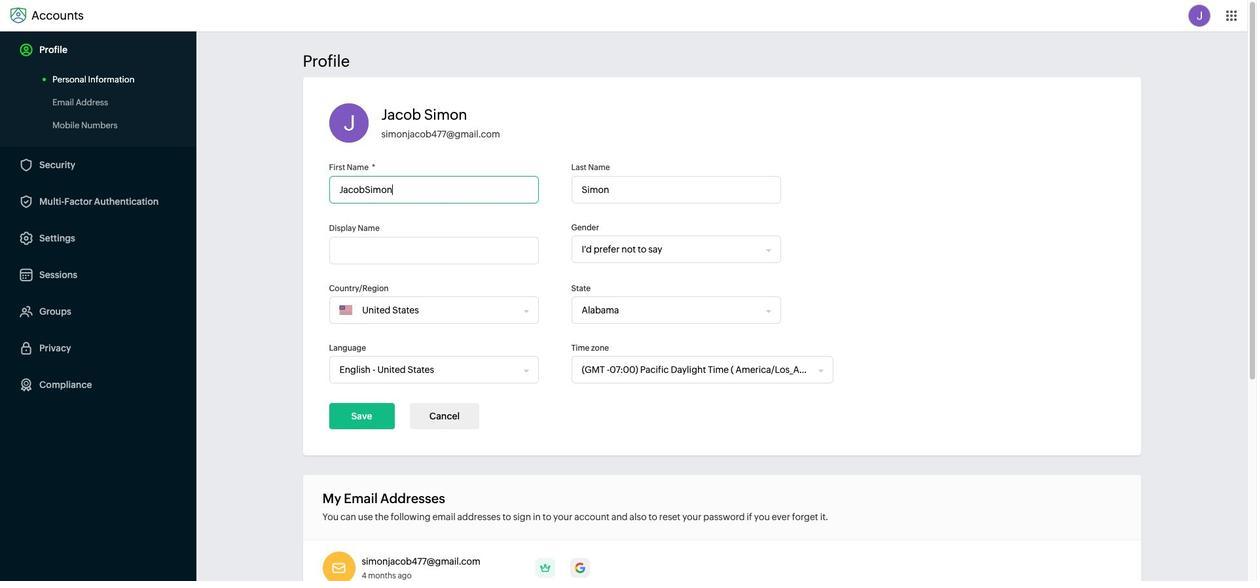 Task type: locate. For each thing, give the bounding box(es) containing it.
None text field
[[329, 176, 539, 204]]

None text field
[[571, 176, 781, 204], [329, 237, 539, 265], [571, 176, 781, 204], [329, 237, 539, 265]]

None field
[[572, 236, 766, 263], [352, 297, 519, 323], [572, 297, 766, 323], [330, 357, 524, 383], [572, 357, 819, 383], [572, 236, 766, 263], [352, 297, 519, 323], [572, 297, 766, 323], [330, 357, 524, 383], [572, 357, 819, 383]]

primary image
[[536, 559, 555, 578]]



Task type: vqa. For each thing, say whether or not it's contained in the screenshot.
Primary icon on the bottom left of page
yes



